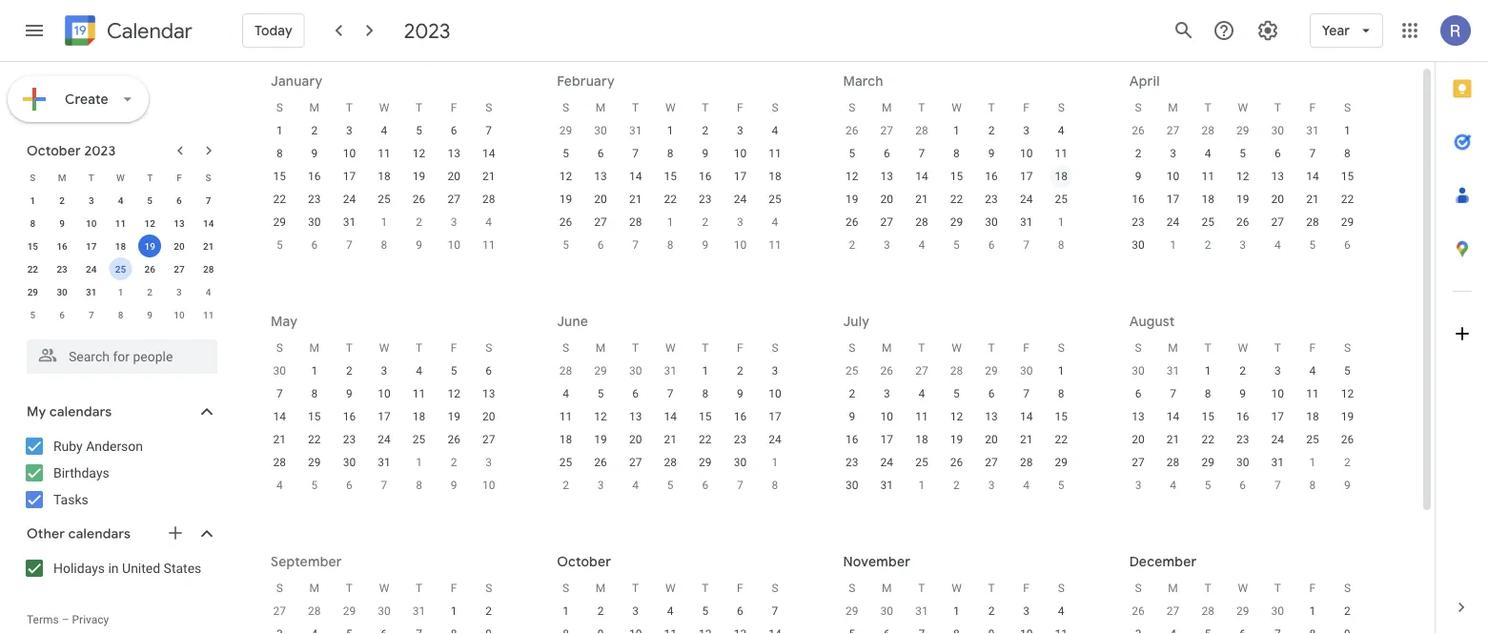 Task type: describe. For each thing, give the bounding box(es) containing it.
11 element left 19, today element
[[109, 212, 132, 235]]

24 inside june grid
[[769, 433, 782, 446]]

10 element down march 27 element
[[1162, 165, 1185, 188]]

23 for 23 element above 'june 6' element
[[343, 433, 356, 446]]

september 8 element
[[1301, 474, 1324, 497]]

24 inside august grid
[[1272, 433, 1284, 446]]

m for december
[[1168, 582, 1178, 595]]

16 inside the "april" grid
[[1132, 193, 1145, 206]]

–
[[62, 613, 69, 626]]

14 for 14 element under march 31 element
[[1306, 170, 1319, 183]]

13 inside january "grid"
[[448, 147, 460, 160]]

privacy link
[[72, 613, 109, 626]]

3 inside november grid
[[1023, 605, 1030, 618]]

23 element left july 1 element
[[729, 428, 752, 451]]

24 element left june 1 element
[[373, 428, 396, 451]]

row containing 11
[[549, 405, 793, 428]]

june 30 element
[[1015, 359, 1038, 382]]

22 element left march 2 element
[[659, 188, 682, 211]]

27 for 27 element to the right of 19 cell
[[174, 263, 185, 275]]

29 element right august 4 element
[[1050, 451, 1073, 474]]

march 31 element
[[1301, 119, 1324, 142]]

21 for 21 element left of march 1 'element'
[[629, 193, 642, 206]]

ruby anderson
[[53, 438, 143, 454]]

8 up april 5 element on the right top
[[954, 147, 960, 160]]

10 for 10 element on the left of 19, today element
[[86, 217, 97, 229]]

september 5 element
[[1197, 474, 1220, 497]]

10 for 10 element over june 7 element
[[378, 387, 391, 400]]

5 inside 'row'
[[1205, 479, 1211, 492]]

15 inside july grid
[[1055, 410, 1068, 423]]

10 for 10 element over september 7 "element"
[[1272, 387, 1284, 400]]

30 element left july 1 element
[[729, 451, 752, 474]]

8 inside july grid
[[1058, 387, 1065, 400]]

25 left june 26 element
[[846, 364, 859, 378]]

10 element up september 7 "element"
[[1267, 382, 1289, 405]]

june 9 element
[[443, 474, 465, 497]]

december grid
[[1121, 577, 1365, 634]]

27 for the june 27 element
[[916, 364, 928, 378]]

1 inside august 1 element
[[919, 479, 925, 492]]

other calendars button
[[4, 519, 236, 549]]

october 31 element
[[911, 600, 933, 623]]

march 27 element
[[1162, 119, 1185, 142]]

row containing 7
[[262, 382, 506, 405]]

15 inside october 2023 'grid'
[[27, 240, 38, 252]]

july 4 element
[[624, 474, 647, 497]]

16 inside october 2023 'grid'
[[57, 240, 67, 252]]

27 for 27 element on the right of june 2 element
[[482, 433, 495, 446]]

19 element up june 2 element
[[443, 405, 465, 428]]

26 element inside january "grid"
[[408, 188, 431, 211]]

21 for 21 element above september 4 element
[[1167, 433, 1180, 446]]

16 element down march 26 element at the top of page
[[1127, 188, 1150, 211]]

w for april
[[1238, 101, 1248, 114]]

november 4 element
[[197, 280, 220, 303]]

21 element up april 4 element
[[911, 188, 933, 211]]

8 down january
[[276, 147, 283, 160]]

july 8 element
[[764, 474, 787, 497]]

3 cell from the left
[[332, 623, 367, 634]]

may 3 element
[[1232, 234, 1255, 256]]

31 element left september 1 element
[[1267, 451, 1289, 474]]

12 for 12 element over june 2 element
[[448, 387, 460, 400]]

13 inside may grid
[[482, 387, 495, 400]]

25 inside the "april" grid
[[1202, 215, 1215, 229]]

17 element up july 1 element
[[764, 405, 787, 428]]

row group for february
[[549, 119, 793, 256]]

1 horizontal spatial 2023
[[404, 17, 451, 44]]

1 inside october grid
[[563, 605, 569, 618]]

16 inside march "grid"
[[985, 170, 998, 183]]

12 element down january 29 element at the left of the page
[[554, 165, 577, 188]]

november 8 element
[[109, 303, 132, 326]]

april 3 element
[[876, 234, 899, 256]]

30 inside december grid
[[1272, 605, 1284, 618]]

29 for august 29 element
[[343, 605, 356, 618]]

18 cell from the left
[[939, 623, 974, 634]]

14 for 14 element under 'january 31' element
[[629, 170, 642, 183]]

april grid
[[1121, 96, 1365, 256]]

30 inside march "grid"
[[985, 215, 998, 229]]

31 inside september "grid"
[[413, 605, 426, 618]]

20 element up june 3 element
[[477, 405, 500, 428]]

10 for june 10 element
[[482, 479, 495, 492]]

february 1 element
[[373, 211, 396, 234]]

may 29 element
[[589, 359, 612, 382]]

june 2 element
[[443, 451, 465, 474]]

4 inside the july 4 element
[[632, 479, 639, 492]]

23 for 23 element left of july 1 element
[[734, 433, 747, 446]]

15 inside january "grid"
[[273, 170, 286, 183]]

21 for 21 element on top of june 4 element
[[273, 433, 286, 446]]

february 27 element
[[876, 119, 899, 142]]

may 2 element
[[1197, 234, 1220, 256]]

24 element left september 1 element
[[1267, 428, 1289, 451]]

10 element up 'april 7' element
[[1015, 142, 1038, 165]]

15 inside june grid
[[699, 410, 712, 423]]

8 up the june 5 element
[[311, 387, 318, 400]]

8 down july 1 element
[[772, 479, 778, 492]]

9 inside the "april" grid
[[1135, 170, 1142, 183]]

21 cell from the left
[[1044, 623, 1079, 634]]

27 for 27 element left of march 7 element
[[594, 215, 607, 229]]

28 for '28' element to the left of march 1 'element'
[[629, 215, 642, 229]]

30 inside october 2023 'grid'
[[57, 286, 67, 297]]

18 inside october 2023 'grid'
[[115, 240, 126, 252]]

13 inside october 2023 'grid'
[[174, 217, 185, 229]]

november 11 element
[[197, 303, 220, 326]]

june 4 element
[[268, 474, 291, 497]]

16 element down the june 25 element
[[841, 428, 864, 451]]

march 28 element
[[1197, 119, 1220, 142]]

march 4 element
[[764, 211, 787, 234]]

19 element up 'september 2' element
[[1336, 405, 1359, 428]]

11 for the 11 element on top of june 1 element
[[413, 387, 426, 400]]

30 up september 6 element
[[1237, 456, 1250, 469]]

26 element inside may grid
[[443, 428, 465, 451]]

terms
[[27, 613, 59, 626]]

row group for october
[[549, 600, 793, 634]]

7 left january 29 element at the left of the page
[[486, 124, 492, 137]]

march 1 element
[[659, 211, 682, 234]]

27 for march 27 element
[[1167, 124, 1180, 137]]

10 for "february 10" element
[[448, 238, 460, 252]]

25 element left february 2 element
[[373, 188, 396, 211]]

15 element up april 5 element on the right top
[[945, 165, 968, 188]]

24 inside july grid
[[881, 456, 894, 469]]

my calendars
[[27, 403, 112, 420]]

24 element up the july 8 element
[[764, 428, 787, 451]]

22 inside october 2023 'grid'
[[27, 263, 38, 275]]

30 element left 'april 7' element
[[980, 211, 1003, 234]]

15 inside february grid
[[664, 170, 677, 183]]

february 6 element
[[303, 234, 326, 256]]

august 31 element
[[408, 600, 431, 623]]

july 2 element
[[554, 474, 577, 497]]

11 for the 11 element over the february 1 element
[[378, 147, 391, 160]]

main drawer image
[[23, 19, 46, 42]]

17 inside october 2023 'grid'
[[86, 240, 97, 252]]

july 30 element
[[1127, 359, 1150, 382]]

30 left may 1 element
[[1132, 238, 1145, 252]]

create button
[[8, 76, 149, 122]]

november
[[843, 553, 911, 570]]

row group for march
[[835, 119, 1079, 256]]

february 4 element
[[477, 211, 500, 234]]

september grid
[[262, 577, 506, 634]]

29 for may 29 element
[[594, 364, 607, 378]]

m for february
[[596, 101, 606, 114]]

calendar element
[[61, 11, 192, 53]]

4 inside november 4 element
[[206, 286, 211, 297]]

29 element left july 7 element
[[694, 451, 717, 474]]

27 for 27 element to the right of may 3 element
[[1272, 215, 1284, 229]]

11 element down march 28 element
[[1197, 165, 1220, 188]]

24 element left the "25" cell
[[80, 257, 103, 280]]

30 up 'june 6' element
[[343, 456, 356, 469]]

october 30 element
[[876, 600, 899, 623]]

november 29 element
[[1232, 600, 1255, 623]]

january grid
[[262, 96, 506, 256]]

25 inside january "grid"
[[378, 193, 391, 206]]

7 up november 4 element
[[206, 195, 211, 206]]

23 for 23 element over november 6 element
[[57, 263, 67, 275]]

26 up august 2 element
[[950, 456, 963, 469]]

10 element up july 1 element
[[764, 382, 787, 405]]

march grid
[[835, 96, 1079, 256]]

november 30 element
[[1267, 600, 1289, 623]]

29 for 29 element on the right of april 4 element
[[950, 215, 963, 229]]

2 inside december grid
[[1345, 605, 1351, 618]]

13 inside june grid
[[629, 410, 642, 423]]

30 element left may 1 element
[[1127, 234, 1150, 256]]

19 element up august 2 element
[[945, 428, 968, 451]]

18 inside august grid
[[1306, 410, 1319, 423]]

11 element down the june 27 element
[[911, 405, 933, 428]]

march 6 element
[[589, 234, 612, 256]]

31 inside march "grid"
[[1020, 215, 1033, 229]]

20 for 20 element above may 4 element
[[1272, 193, 1284, 206]]

holidays in united states
[[53, 560, 201, 576]]

row containing 3
[[1121, 474, 1365, 497]]

31 element left the february 1 element
[[338, 211, 361, 234]]

27 element left september 4 element
[[1127, 451, 1150, 474]]

row containing 21
[[262, 428, 506, 451]]

17 inside august grid
[[1272, 410, 1284, 423]]

14 element down may 31 element
[[659, 405, 682, 428]]

4 inside september 4 element
[[1170, 479, 1177, 492]]

19 for 19 element over february 2 element
[[413, 170, 426, 183]]

20 for 20 element on top of "february 3" element
[[448, 170, 460, 183]]

17 inside june grid
[[769, 410, 782, 423]]

30 element left november 7 element
[[51, 280, 73, 303]]

16 inside june grid
[[734, 410, 747, 423]]

26 element inside august grid
[[1336, 428, 1359, 451]]

june 7 element
[[373, 474, 396, 497]]

31 inside july grid
[[881, 479, 894, 492]]

16 element left the "25" cell
[[51, 235, 73, 257]]

18 inside june grid
[[560, 433, 572, 446]]

4 inside june 4 element
[[276, 479, 283, 492]]

20 for 20 element on top of june 3 element
[[482, 410, 495, 423]]

1 inside the february 1 element
[[381, 215, 387, 229]]

30 down may
[[273, 364, 286, 378]]

11 for the 11 element over september 1 element
[[1306, 387, 1319, 400]]

31 inside october 2023 'grid'
[[86, 286, 97, 297]]

april
[[1130, 72, 1160, 90]]

november 27 element
[[1162, 600, 1185, 623]]

other
[[27, 525, 65, 543]]

march 7 element
[[624, 234, 647, 256]]

10 for 10 element above july 1 element
[[769, 387, 782, 400]]

17 inside march "grid"
[[1020, 170, 1033, 183]]

28 for '28' element right of 'november 3' element
[[203, 263, 214, 275]]

26 inside march 26 element
[[1132, 124, 1145, 137]]

27 element right july 3 element
[[624, 451, 647, 474]]

row group for may
[[262, 359, 506, 497]]

7 cell from the left
[[471, 623, 506, 634]]

create
[[65, 91, 109, 108]]

31 inside january "grid"
[[343, 215, 356, 229]]

18 element up may 2 element
[[1197, 188, 1220, 211]]

august 29 element
[[338, 600, 361, 623]]

row containing 18
[[549, 428, 793, 451]]

3 inside october grid
[[632, 605, 639, 618]]

18 element up august 1 element
[[911, 428, 933, 451]]

march 29 element
[[1232, 119, 1255, 142]]

28 element right the july 4 element
[[659, 451, 682, 474]]

august grid
[[1121, 337, 1365, 497]]

25 inside march "grid"
[[1055, 193, 1068, 206]]

1 cell from the left
[[262, 623, 297, 634]]

november 5 element
[[21, 303, 44, 326]]

8 inside the "april" grid
[[1345, 147, 1351, 160]]

23 element up february 6 element
[[303, 188, 326, 211]]

1 inside november grid
[[954, 605, 960, 618]]

30 left august 1 element
[[846, 479, 859, 492]]

31 up september 7 "element"
[[1272, 456, 1284, 469]]

row containing 14
[[262, 405, 506, 428]]

march 5 element
[[554, 234, 577, 256]]

30 right march 29 element
[[1272, 124, 1284, 137]]

row group for december
[[1121, 600, 1365, 634]]

24 inside january "grid"
[[343, 193, 356, 206]]

10 element up the march 3 element in the top of the page
[[729, 142, 752, 165]]

18 inside may grid
[[413, 410, 426, 423]]

m for july
[[882, 341, 892, 355]]

4 inside october grid
[[667, 605, 674, 618]]

7 inside july grid
[[1023, 387, 1030, 400]]

26 up the april 2 element
[[846, 215, 859, 229]]

f for february
[[737, 101, 743, 114]]

row containing 20
[[1121, 428, 1365, 451]]

7 right march 6 element
[[632, 238, 639, 252]]

may 1 element
[[1162, 234, 1185, 256]]

16 inside february grid
[[699, 170, 712, 183]]

march
[[843, 72, 884, 90]]

14 element down april 30 element
[[268, 405, 291, 428]]

27 element right may 3 element
[[1267, 211, 1289, 234]]

december
[[1130, 553, 1197, 570]]

22 element up the june 5 element
[[303, 428, 326, 451]]

april 2 element
[[841, 234, 864, 256]]

august 5 element
[[1050, 474, 1073, 497]]

my calendars button
[[4, 397, 236, 427]]

25 cell
[[106, 257, 135, 280]]

august 30 element
[[373, 600, 396, 623]]

10 cell from the left
[[618, 623, 653, 634]]

6 inside october grid
[[737, 605, 744, 618]]

my
[[27, 403, 46, 420]]

28 for november 28 element
[[1202, 605, 1215, 618]]

28 for '28' element on the right of august 3 element
[[1020, 456, 1033, 469]]

29 element right may 5 'element'
[[1336, 211, 1359, 234]]

5 cell from the left
[[402, 623, 437, 634]]

october for october
[[557, 553, 611, 570]]

13 element down february 27 element
[[876, 165, 899, 188]]

29 element right september 4 element
[[1197, 451, 1220, 474]]

28 for may 28 element
[[560, 364, 572, 378]]

25 element left 'september 2' element
[[1301, 428, 1324, 451]]

12 element down may 29 element
[[589, 405, 612, 428]]

9 inside june grid
[[737, 387, 744, 400]]

13 element down march 30 element
[[1267, 165, 1289, 188]]

27 element left march 7 element
[[589, 211, 612, 234]]

14 for 14 element underneath april 30 element
[[273, 410, 286, 423]]

16 element inside february grid
[[694, 165, 717, 188]]

may
[[271, 313, 298, 330]]

17 cell from the left
[[905, 623, 939, 634]]

row group for september
[[262, 600, 506, 634]]

17 element up the march 3 element in the top of the page
[[729, 165, 752, 188]]

22 inside june grid
[[699, 433, 712, 446]]

30 element right september 5 element
[[1232, 451, 1255, 474]]

23 element up april 6 element
[[980, 188, 1003, 211]]

7 inside october grid
[[772, 605, 778, 618]]

june 5 element
[[303, 474, 326, 497]]

may 28 element
[[554, 359, 577, 382]]

26 cell from the left
[[1261, 623, 1295, 634]]

anderson
[[86, 438, 143, 454]]

february 5 element
[[268, 234, 291, 256]]

21 for 21 element above november 4 element
[[203, 240, 214, 252]]

june 29 element
[[980, 359, 1003, 382]]

11 for the 11 element over 'april 1' element on the right
[[1055, 147, 1068, 160]]

3 inside 'row'
[[1135, 479, 1142, 492]]

30 element right february 5 element
[[303, 211, 326, 234]]

14 for 14 element below the july 31 element
[[1167, 410, 1180, 423]]

march 30 element
[[1267, 119, 1289, 142]]

16 cell from the left
[[870, 623, 905, 634]]

9 down october 2023
[[59, 217, 65, 229]]

m for january
[[310, 101, 320, 114]]

4 inside may 4 element
[[1275, 238, 1281, 252]]

20 for 20 element over march 6 element
[[594, 193, 607, 206]]

31 inside 'element'
[[916, 605, 928, 618]]

19 cell
[[135, 235, 165, 257]]

7 inside "element"
[[1275, 479, 1281, 492]]

february 2 element
[[408, 211, 431, 234]]

f for december
[[1310, 582, 1316, 595]]

18 element up september 1 element
[[1301, 405, 1324, 428]]

28 for '28' element on the right of the july 4 element
[[664, 456, 677, 469]]

in
[[108, 560, 119, 576]]

22 element up 'november 5' element
[[21, 257, 44, 280]]

february grid
[[549, 96, 793, 256]]

31 inside the "april" grid
[[1306, 124, 1319, 137]]

17 element up june 7 element
[[373, 405, 396, 428]]

10 for 10 element under june 26 element
[[881, 410, 894, 423]]

april 8 element
[[1050, 234, 1073, 256]]

22 inside the "april" grid
[[1341, 193, 1354, 206]]

16 element up september 6 element
[[1232, 405, 1255, 428]]

8 down october 2023
[[30, 217, 35, 229]]

may 30 element
[[624, 359, 647, 382]]

14 cell from the left
[[758, 623, 793, 634]]

november 26 element
[[1127, 600, 1150, 623]]

march 2 element
[[694, 211, 717, 234]]

13 element right 19 cell
[[168, 212, 191, 235]]

1 inside december grid
[[1310, 605, 1316, 618]]

16 inside august grid
[[1237, 410, 1250, 423]]

12 for 12 element under the june 28 element
[[950, 410, 963, 423]]

18 element left 19, today element
[[109, 235, 132, 257]]

23 for 23 element left of may 1 element
[[1132, 215, 1145, 229]]

february 3 element
[[443, 211, 465, 234]]

january
[[271, 72, 323, 90]]

june
[[557, 313, 588, 330]]

august 27 element
[[268, 600, 291, 623]]

31 element left august 1 element
[[876, 474, 899, 497]]

august 28 element
[[303, 600, 326, 623]]

18 element up the february 1 element
[[373, 165, 396, 188]]

19 for 19 element over march 5 element
[[560, 193, 572, 206]]

17 element up september 7 "element"
[[1267, 405, 1289, 428]]

7 down april 30 element
[[276, 387, 283, 400]]

september 9 element
[[1336, 474, 1359, 497]]

22 inside july grid
[[1055, 433, 1068, 446]]

25 element right the march 3 element in the top of the page
[[764, 188, 787, 211]]

row group for july
[[835, 359, 1079, 497]]

31 inside february grid
[[629, 124, 642, 137]]

august 2 element
[[945, 474, 968, 497]]

25 cell from the left
[[1226, 623, 1261, 634]]

28 for the february 28 element
[[916, 124, 928, 137]]

august 4 element
[[1015, 474, 1038, 497]]

12 for 12 element below january 29 element at the left of the page
[[560, 170, 572, 183]]

july 31 element
[[1162, 359, 1185, 382]]

12 element up 'september 2' element
[[1336, 382, 1359, 405]]

30 inside 'element'
[[629, 364, 642, 378]]

7 down the february 28 element
[[919, 147, 925, 160]]

4 inside august 4 element
[[1023, 479, 1030, 492]]

16 inside january "grid"
[[308, 170, 321, 183]]

13 element down the july 30 element
[[1127, 405, 1150, 428]]

14 for 14 element underneath the february 28 element
[[916, 170, 928, 183]]

21 for 21 element above may 5 'element'
[[1306, 193, 1319, 206]]

row group for january
[[262, 119, 506, 256]]

1 inside july 1 element
[[772, 456, 778, 469]]

july 3 element
[[589, 474, 612, 497]]

16 inside july grid
[[846, 433, 859, 446]]

8 down 'april 1' element on the right
[[1058, 238, 1065, 252]]

13 inside the "april" grid
[[1272, 170, 1284, 183]]

10 for march 10 element
[[734, 238, 747, 252]]

12 for 12 element under march 29 element
[[1237, 170, 1250, 183]]

november 1 element
[[109, 280, 132, 303]]

16 element inside may grid
[[338, 405, 361, 428]]

today button
[[242, 8, 305, 53]]

28 for '28' element left of the june 5 element
[[273, 456, 286, 469]]

22 element up april 5 element on the right top
[[945, 188, 968, 211]]

16 element inside march "grid"
[[980, 165, 1003, 188]]

m for september
[[310, 582, 320, 595]]

february 11 element
[[477, 234, 500, 256]]



Task type: vqa. For each thing, say whether or not it's contained in the screenshot.
17 ELEMENT over the May 1 element's 17
yes



Task type: locate. For each thing, give the bounding box(es) containing it.
11 inside july grid
[[916, 410, 928, 423]]

row group containing 27
[[262, 600, 506, 634]]

4
[[381, 124, 387, 137], [772, 124, 778, 137], [1058, 124, 1065, 137], [1205, 147, 1211, 160], [118, 195, 123, 206], [486, 215, 492, 229], [772, 215, 778, 229], [919, 238, 925, 252], [1275, 238, 1281, 252], [206, 286, 211, 297], [416, 364, 422, 378], [1310, 364, 1316, 378], [563, 387, 569, 400], [919, 387, 925, 400], [276, 479, 283, 492], [632, 479, 639, 492], [1023, 479, 1030, 492], [1170, 479, 1177, 492], [667, 605, 674, 618], [1058, 605, 1065, 618]]

13 inside july grid
[[985, 410, 998, 423]]

9 down march 26 element at the top of page
[[1135, 170, 1142, 183]]

31 right august 30 element
[[413, 605, 426, 618]]

27 cell from the left
[[1295, 623, 1330, 634]]

april 1 element
[[1050, 211, 1073, 234]]

september 1 element
[[1301, 451, 1324, 474]]

22 up march 1 'element'
[[664, 193, 677, 206]]

1 vertical spatial calendars
[[68, 525, 131, 543]]

14 element down the july 31 element
[[1162, 405, 1185, 428]]

29 for 29 element right of september 4 element
[[1202, 456, 1215, 469]]

11 element up 'april 1' element on the right
[[1050, 142, 1073, 165]]

m inside july grid
[[882, 341, 892, 355]]

21 element up august 4 element
[[1015, 428, 1038, 451]]

11
[[378, 147, 391, 160], [769, 147, 782, 160], [1055, 147, 1068, 160], [1202, 170, 1215, 183], [115, 217, 126, 229], [482, 238, 495, 252], [769, 238, 782, 252], [203, 309, 214, 320], [413, 387, 426, 400], [1306, 387, 1319, 400], [560, 410, 572, 423], [916, 410, 928, 423]]

february 8 element
[[373, 234, 396, 256]]

14 down 'january 31' element
[[629, 170, 642, 183]]

february 28 element
[[911, 119, 933, 142]]

19 for 19 element above the april 2 element
[[846, 193, 859, 206]]

16
[[308, 170, 321, 183], [699, 170, 712, 183], [985, 170, 998, 183], [1132, 193, 1145, 206], [57, 240, 67, 252], [343, 410, 356, 423], [734, 410, 747, 423], [1237, 410, 1250, 423], [846, 433, 859, 446]]

w inside august grid
[[1238, 341, 1248, 355]]

w for august
[[1238, 341, 1248, 355]]

28 for august 28 element
[[308, 605, 321, 618]]

28 inside october 2023 'grid'
[[203, 263, 214, 275]]

row
[[262, 96, 506, 119], [549, 96, 793, 119], [835, 96, 1079, 119], [1121, 96, 1365, 119], [262, 119, 506, 142], [549, 119, 793, 142], [835, 119, 1079, 142], [1121, 119, 1365, 142], [262, 142, 506, 165], [549, 142, 793, 165], [835, 142, 1079, 165], [1121, 142, 1365, 165], [262, 165, 506, 188], [549, 165, 793, 188], [835, 165, 1079, 188], [1121, 165, 1365, 188], [18, 166, 223, 189], [262, 188, 506, 211], [549, 188, 793, 211], [835, 188, 1079, 211], [1121, 188, 1365, 211], [18, 189, 223, 212], [262, 211, 506, 234], [549, 211, 793, 234], [835, 211, 1079, 234], [1121, 211, 1365, 234], [18, 212, 223, 235], [262, 234, 506, 256], [549, 234, 793, 256], [835, 234, 1079, 256], [1121, 234, 1365, 256], [18, 235, 223, 257], [18, 257, 223, 280], [18, 280, 223, 303], [18, 303, 223, 326], [262, 337, 506, 359], [549, 337, 793, 359], [835, 337, 1079, 359], [1121, 337, 1365, 359], [262, 359, 506, 382], [549, 359, 793, 382], [835, 359, 1079, 382], [1121, 359, 1365, 382], [262, 382, 506, 405], [549, 382, 793, 405], [835, 382, 1079, 405], [1121, 382, 1365, 405], [262, 405, 506, 428], [549, 405, 793, 428], [835, 405, 1079, 428], [1121, 405, 1365, 428], [262, 428, 506, 451], [549, 428, 793, 451], [835, 428, 1079, 451], [1121, 428, 1365, 451], [262, 451, 506, 474], [549, 451, 793, 474], [835, 451, 1079, 474], [1121, 451, 1365, 474], [262, 474, 506, 497], [549, 474, 793, 497], [835, 474, 1079, 497], [1121, 474, 1365, 497], [262, 577, 506, 600], [549, 577, 793, 600], [835, 577, 1079, 600], [1121, 577, 1365, 600], [262, 600, 506, 623], [549, 600, 793, 623], [835, 600, 1079, 623], [1121, 600, 1365, 623], [262, 623, 506, 634], [549, 623, 793, 634], [835, 623, 1079, 634], [1121, 623, 1365, 634]]

states
[[164, 560, 201, 576]]

27 up may 4 element
[[1272, 215, 1284, 229]]

f for march
[[1023, 101, 1030, 114]]

november 6 element
[[51, 303, 73, 326]]

terms link
[[27, 613, 59, 626]]

26 element right may 2 element
[[1232, 211, 1255, 234]]

april 6 element
[[980, 234, 1003, 256]]

f inside october grid
[[737, 582, 743, 595]]

24 inside february grid
[[734, 193, 747, 206]]

august 1 element
[[911, 474, 933, 497]]

20 cell from the left
[[1009, 623, 1044, 634]]

s
[[276, 101, 283, 114], [485, 101, 492, 114], [563, 101, 569, 114], [772, 101, 779, 114], [849, 101, 856, 114], [1058, 101, 1065, 114], [1135, 101, 1142, 114], [1344, 101, 1351, 114], [30, 172, 36, 183], [206, 172, 211, 183], [276, 341, 283, 355], [485, 341, 492, 355], [563, 341, 569, 355], [772, 341, 779, 355], [849, 341, 856, 355], [1058, 341, 1065, 355], [1135, 341, 1142, 355], [1344, 341, 1351, 355], [276, 582, 283, 595], [485, 582, 492, 595], [563, 582, 569, 595], [772, 582, 779, 595], [849, 582, 856, 595], [1058, 582, 1065, 595], [1135, 582, 1142, 595], [1344, 582, 1351, 595]]

22 up september 5 element
[[1202, 433, 1215, 446]]

f for september
[[451, 582, 457, 595]]

16 down march 26 element at the top of page
[[1132, 193, 1145, 206]]

28 left may 29 element
[[560, 364, 572, 378]]

17 up 'april 7' element
[[1020, 170, 1033, 183]]

21 up august 4 element
[[1020, 433, 1033, 446]]

8 down november 1 element
[[118, 309, 123, 320]]

9
[[311, 147, 318, 160], [702, 147, 709, 160], [988, 147, 995, 160], [1135, 170, 1142, 183], [59, 217, 65, 229], [416, 238, 422, 252], [702, 238, 709, 252], [147, 309, 153, 320], [346, 387, 353, 400], [737, 387, 744, 400], [1240, 387, 1246, 400], [849, 410, 855, 423], [451, 479, 457, 492], [1345, 479, 1351, 492]]

24 inside march "grid"
[[1020, 193, 1033, 206]]

january 31 element
[[624, 119, 647, 142]]

march 26 element
[[1127, 119, 1150, 142]]

f for july
[[1023, 341, 1030, 355]]

march 3 element
[[729, 211, 752, 234]]

29 left october 30 element
[[846, 605, 859, 618]]

march 10 element
[[729, 234, 752, 256]]

w inside october 2023 'grid'
[[116, 172, 125, 183]]

9 up 'june 6' element
[[346, 387, 353, 400]]

20 for 20 element on the right of 19 cell
[[174, 240, 185, 252]]

13 element down may 30 'element'
[[624, 405, 647, 428]]

30 up february 6 element
[[308, 215, 321, 229]]

23
[[308, 193, 321, 206], [699, 193, 712, 206], [985, 193, 998, 206], [1132, 215, 1145, 229], [57, 263, 67, 275], [343, 433, 356, 446], [734, 433, 747, 446], [1237, 433, 1250, 446], [846, 456, 859, 469]]

november 7 element
[[80, 303, 103, 326]]

11 inside august grid
[[1306, 387, 1319, 400]]

28 inside february grid
[[629, 215, 642, 229]]

22 up 'november 5' element
[[27, 263, 38, 275]]

28 up march 7 element
[[629, 215, 642, 229]]

may 6 element
[[1336, 234, 1359, 256]]

12 for 12 element on top of 'september 2' element
[[1341, 387, 1354, 400]]

20 for 20 element over the july 4 element
[[629, 433, 642, 446]]

10 element up june 7 element
[[373, 382, 396, 405]]

21 element
[[477, 165, 500, 188], [624, 188, 647, 211], [911, 188, 933, 211], [1301, 188, 1324, 211], [197, 235, 220, 257], [268, 428, 291, 451], [659, 428, 682, 451], [1015, 428, 1038, 451], [1162, 428, 1185, 451]]

23 element up november 6 element
[[51, 257, 73, 280]]

ruby
[[53, 438, 83, 454]]

22
[[273, 193, 286, 206], [664, 193, 677, 206], [950, 193, 963, 206], [1341, 193, 1354, 206], [27, 263, 38, 275], [308, 433, 321, 446], [699, 433, 712, 446], [1055, 433, 1068, 446], [1202, 433, 1215, 446]]

1 vertical spatial 2023
[[84, 142, 116, 159]]

w for september
[[379, 582, 389, 595]]

9 inside march "grid"
[[988, 147, 995, 160]]

calendar heading
[[103, 18, 192, 44]]

11 for the 11 element underneath the june 27 element
[[916, 410, 928, 423]]

16 element up july 7 element
[[729, 405, 752, 428]]

19 inside january "grid"
[[413, 170, 426, 183]]

17
[[343, 170, 356, 183], [734, 170, 747, 183], [1020, 170, 1033, 183], [1167, 193, 1180, 206], [86, 240, 97, 252], [378, 410, 391, 423], [769, 410, 782, 423], [1272, 410, 1284, 423], [881, 433, 894, 446]]

20 up may 4 element
[[1272, 193, 1284, 206]]

24 element
[[338, 188, 361, 211], [729, 188, 752, 211], [1015, 188, 1038, 211], [1162, 211, 1185, 234], [80, 257, 103, 280], [373, 428, 396, 451], [764, 428, 787, 451], [1267, 428, 1289, 451], [876, 451, 899, 474]]

28 for '28' element to the right of "february 3" element
[[482, 193, 495, 206]]

f
[[451, 101, 457, 114], [737, 101, 743, 114], [1023, 101, 1030, 114], [1310, 101, 1316, 114], [177, 172, 182, 183], [451, 341, 457, 355], [737, 341, 743, 355], [1023, 341, 1030, 355], [1310, 341, 1316, 355], [451, 582, 457, 595], [737, 582, 743, 595], [1023, 582, 1030, 595], [1310, 582, 1316, 595]]

april 4 element
[[911, 234, 933, 256]]

19 inside march "grid"
[[846, 193, 859, 206]]

july 1 element
[[764, 451, 787, 474]]

12 element up the november 2 element
[[138, 212, 161, 235]]

14 inside august grid
[[1167, 410, 1180, 423]]

30 up july 7 element
[[734, 456, 747, 469]]

22 inside february grid
[[664, 193, 677, 206]]

4 inside april 4 element
[[919, 238, 925, 252]]

19, today element
[[138, 235, 161, 257]]

25 inside august grid
[[1306, 433, 1319, 446]]

23 element up september 6 element
[[1232, 428, 1255, 451]]

27 for 27 element on the right of february 2 element
[[448, 193, 460, 206]]

11 down march 28 element
[[1202, 170, 1215, 183]]

12 element down march 29 element
[[1232, 165, 1255, 188]]

31 right march 30 element
[[1306, 124, 1319, 137]]

18 element up june 1 element
[[408, 405, 431, 428]]

10 element
[[338, 142, 361, 165], [729, 142, 752, 165], [1015, 142, 1038, 165], [1162, 165, 1185, 188], [80, 212, 103, 235], [373, 382, 396, 405], [764, 382, 787, 405], [1267, 382, 1289, 405], [876, 405, 899, 428]]

23 element
[[303, 188, 326, 211], [694, 188, 717, 211], [980, 188, 1003, 211], [1127, 211, 1150, 234], [51, 257, 73, 280], [338, 428, 361, 451], [729, 428, 752, 451], [1232, 428, 1255, 451], [841, 451, 864, 474]]

june 28 element
[[945, 359, 968, 382]]

12 inside july grid
[[950, 410, 963, 423]]

19 for 19 element above august 2 element
[[950, 433, 963, 446]]

september 6 element
[[1232, 474, 1255, 497]]

terms – privacy
[[27, 613, 109, 626]]

18
[[378, 170, 391, 183], [769, 170, 782, 183], [1055, 170, 1068, 183], [1202, 193, 1215, 206], [115, 240, 126, 252], [413, 410, 426, 423], [1306, 410, 1319, 423], [560, 433, 572, 446], [916, 433, 928, 446]]

23 element left august 1 element
[[841, 451, 864, 474]]

19 inside the "april" grid
[[1237, 193, 1250, 206]]

29 for 29 element on the left of 'june 6' element
[[308, 456, 321, 469]]

13 element up "february 3" element
[[443, 142, 465, 165]]

row group for november
[[835, 600, 1079, 634]]

19 for 19, today element
[[144, 240, 155, 252]]

february 9 element
[[408, 234, 431, 256]]

m for august
[[1168, 341, 1178, 355]]

11 cell from the left
[[653, 623, 688, 634]]

september
[[271, 553, 342, 570]]

november grid
[[835, 577, 1079, 634]]

27 for november 27 element
[[1167, 605, 1180, 618]]

2023
[[404, 17, 451, 44], [84, 142, 116, 159]]

12 element down the june 28 element
[[945, 405, 968, 428]]

6
[[451, 124, 457, 137], [598, 147, 604, 160], [884, 147, 890, 160], [1275, 147, 1281, 160], [176, 195, 182, 206], [311, 238, 318, 252], [598, 238, 604, 252], [988, 238, 995, 252], [1345, 238, 1351, 252], [59, 309, 65, 320], [486, 364, 492, 378], [632, 387, 639, 400], [988, 387, 995, 400], [1135, 387, 1142, 400], [346, 479, 353, 492], [702, 479, 709, 492], [1240, 479, 1246, 492], [737, 605, 744, 618]]

11 inside june grid
[[560, 410, 572, 423]]

m for march
[[882, 101, 892, 114]]

14 for 14 element above february 4 element
[[482, 147, 495, 160]]

19 inside cell
[[144, 240, 155, 252]]

11 for the 11 element above march 4 element
[[769, 147, 782, 160]]

20 inside june grid
[[629, 433, 642, 446]]

w for october
[[665, 582, 676, 595]]

26
[[846, 124, 859, 137], [1132, 124, 1145, 137], [413, 193, 426, 206], [560, 215, 572, 229], [846, 215, 859, 229], [1237, 215, 1250, 229], [144, 263, 155, 275], [881, 364, 894, 378], [448, 433, 460, 446], [1341, 433, 1354, 446], [594, 456, 607, 469], [950, 456, 963, 469], [1132, 605, 1145, 618]]

19
[[413, 170, 426, 183], [560, 193, 572, 206], [846, 193, 859, 206], [1237, 193, 1250, 206], [144, 240, 155, 252], [448, 410, 460, 423], [1341, 410, 1354, 423], [594, 433, 607, 446], [950, 433, 963, 446]]

w for november
[[952, 582, 962, 595]]

28
[[916, 124, 928, 137], [1202, 124, 1215, 137], [482, 193, 495, 206], [629, 215, 642, 229], [916, 215, 928, 229], [1306, 215, 1319, 229], [203, 263, 214, 275], [560, 364, 572, 378], [950, 364, 963, 378], [273, 456, 286, 469], [664, 456, 677, 469], [1020, 456, 1033, 469], [1167, 456, 1180, 469], [308, 605, 321, 618], [1202, 605, 1215, 618]]

20 for 20 element above august 3 element
[[985, 433, 998, 446]]

29 for 29 element on the left of february 6 element
[[273, 215, 286, 229]]

1 inside 'april 1' element
[[1058, 215, 1065, 229]]

7 down the june 30 element
[[1023, 387, 1030, 400]]

25 inside february grid
[[769, 193, 782, 206]]

22 inside january "grid"
[[273, 193, 286, 206]]

22 element up february 5 element
[[268, 188, 291, 211]]

may 4 element
[[1267, 234, 1289, 256]]

29 for march 29 element
[[1237, 124, 1250, 137]]

m for october
[[596, 582, 606, 595]]

september 7 element
[[1267, 474, 1289, 497]]

add other calendars image
[[166, 523, 185, 543]]

row group
[[262, 119, 506, 256], [549, 119, 793, 256], [835, 119, 1079, 256], [1121, 119, 1365, 256], [18, 189, 223, 326], [262, 359, 506, 497], [549, 359, 793, 497], [835, 359, 1079, 497], [1121, 359, 1365, 497], [262, 600, 506, 634], [549, 600, 793, 634], [835, 600, 1079, 634], [1121, 600, 1365, 634]]

30 inside november grid
[[881, 605, 894, 618]]

1 vertical spatial october
[[557, 553, 611, 570]]

8 up july 6 element
[[702, 387, 709, 400]]

24 inside may grid
[[378, 433, 391, 446]]

31 right "january 30" element
[[629, 124, 642, 137]]

25 inside may grid
[[413, 433, 426, 446]]

march 9 element
[[694, 234, 717, 256]]

m for november
[[882, 582, 892, 595]]

18 element
[[373, 165, 396, 188], [764, 165, 787, 188], [1050, 165, 1073, 188], [1197, 188, 1220, 211], [109, 235, 132, 257], [408, 405, 431, 428], [1301, 405, 1324, 428], [554, 428, 577, 451], [911, 428, 933, 451]]

19 up the april 2 element
[[846, 193, 859, 206]]

12 element down february 26 element
[[841, 165, 864, 188]]

11 for 'february 11' element
[[482, 238, 495, 252]]

may 31 element
[[659, 359, 682, 382]]

january 29 element
[[554, 119, 577, 142]]

29 for 29 element on the left of november 6 element
[[27, 286, 38, 297]]

15 up september 5 element
[[1202, 410, 1215, 423]]

10 for 10 element above february 7 element
[[343, 147, 356, 160]]

23 for 23 element over april 6 element
[[985, 193, 998, 206]]

31
[[629, 124, 642, 137], [1306, 124, 1319, 137], [343, 215, 356, 229], [1020, 215, 1033, 229], [86, 286, 97, 297], [664, 364, 677, 378], [1167, 364, 1180, 378], [378, 456, 391, 469], [1272, 456, 1284, 469], [881, 479, 894, 492], [413, 605, 426, 618], [916, 605, 928, 618]]

july 5 element
[[659, 474, 682, 497]]

27 up "february 3" element
[[448, 193, 460, 206]]

october for october 2023
[[27, 142, 81, 159]]

Search for people text field
[[38, 339, 206, 374]]

20
[[448, 170, 460, 183], [594, 193, 607, 206], [881, 193, 894, 206], [1272, 193, 1284, 206], [174, 240, 185, 252], [482, 410, 495, 423], [629, 433, 642, 446], [985, 433, 998, 446], [1132, 433, 1145, 446]]

w for june
[[665, 341, 676, 355]]

7 right april 6 element
[[1023, 238, 1030, 252]]

6 cell from the left
[[437, 623, 471, 634]]

july 7 element
[[729, 474, 752, 497]]

28 right the june 27 element
[[950, 364, 963, 378]]

22 cell from the left
[[1121, 623, 1156, 634]]

27 inside february grid
[[594, 215, 607, 229]]

30
[[594, 124, 607, 137], [1272, 124, 1284, 137], [308, 215, 321, 229], [985, 215, 998, 229], [1132, 238, 1145, 252], [57, 286, 67, 297], [273, 364, 286, 378], [629, 364, 642, 378], [1020, 364, 1033, 378], [1132, 364, 1145, 378], [343, 456, 356, 469], [734, 456, 747, 469], [1237, 456, 1250, 469], [846, 479, 859, 492], [378, 605, 391, 618], [881, 605, 894, 618], [1272, 605, 1284, 618]]

25
[[378, 193, 391, 206], [769, 193, 782, 206], [1055, 193, 1068, 206], [1202, 215, 1215, 229], [115, 263, 126, 275], [846, 364, 859, 378], [413, 433, 426, 446], [1306, 433, 1319, 446], [560, 456, 572, 469], [916, 456, 928, 469]]

21 element up february 4 element
[[477, 165, 500, 188]]

29 up february 5 element
[[273, 215, 286, 229]]

15 element up september 5 element
[[1197, 405, 1220, 428]]

12 element
[[408, 142, 431, 165], [554, 165, 577, 188], [841, 165, 864, 188], [1232, 165, 1255, 188], [138, 212, 161, 235], [443, 382, 465, 405], [1336, 382, 1359, 405], [589, 405, 612, 428], [945, 405, 968, 428]]

1 inside september "grid"
[[451, 605, 457, 618]]

17 inside february grid
[[734, 170, 747, 183]]

f inside august grid
[[1310, 341, 1316, 355]]

29 element left 'june 6' element
[[303, 451, 326, 474]]

m
[[310, 101, 320, 114], [596, 101, 606, 114], [882, 101, 892, 114], [1168, 101, 1178, 114], [58, 172, 66, 183], [310, 341, 320, 355], [596, 341, 606, 355], [882, 341, 892, 355], [1168, 341, 1178, 355], [310, 582, 320, 595], [596, 582, 606, 595], [882, 582, 892, 595], [1168, 582, 1178, 595]]

21 up february 4 element
[[482, 170, 495, 183]]

f inside october 2023 'grid'
[[177, 172, 182, 183]]

0 vertical spatial calendars
[[49, 403, 112, 420]]

10
[[343, 147, 356, 160], [734, 147, 747, 160], [1020, 147, 1033, 160], [1167, 170, 1180, 183], [86, 217, 97, 229], [448, 238, 460, 252], [734, 238, 747, 252], [174, 309, 185, 320], [378, 387, 391, 400], [769, 387, 782, 400], [1272, 387, 1284, 400], [881, 410, 894, 423], [482, 479, 495, 492]]

m for april
[[1168, 101, 1178, 114]]

15 up may 6 element
[[1341, 170, 1354, 183]]

f for june
[[737, 341, 743, 355]]

4 inside november grid
[[1058, 605, 1065, 618]]

f inside january "grid"
[[451, 101, 457, 114]]

26 element
[[408, 188, 431, 211], [554, 211, 577, 234], [841, 211, 864, 234], [1232, 211, 1255, 234], [138, 257, 161, 280], [443, 428, 465, 451], [1336, 428, 1359, 451], [589, 451, 612, 474], [945, 451, 968, 474]]

my calendars list
[[4, 431, 236, 515]]

20 element right 19 cell
[[168, 235, 191, 257]]

23 inside march "grid"
[[985, 193, 998, 206]]

19 inside july grid
[[950, 433, 963, 446]]

5 inside october grid
[[702, 605, 709, 618]]

june 1 element
[[408, 451, 431, 474]]

row group containing 25
[[835, 359, 1079, 497]]

26 inside august grid
[[1341, 433, 1354, 446]]

august 3 element
[[980, 474, 1003, 497]]

5
[[416, 124, 422, 137], [563, 147, 569, 160], [849, 147, 855, 160], [1240, 147, 1246, 160], [147, 195, 153, 206], [276, 238, 283, 252], [563, 238, 569, 252], [954, 238, 960, 252], [1310, 238, 1316, 252], [30, 309, 35, 320], [451, 364, 457, 378], [1345, 364, 1351, 378], [598, 387, 604, 400], [954, 387, 960, 400], [311, 479, 318, 492], [667, 479, 674, 492], [1058, 479, 1065, 492], [1205, 479, 1211, 492], [702, 605, 709, 618]]

may 5 element
[[1301, 234, 1324, 256]]

october 29 element
[[841, 600, 864, 623]]

12
[[413, 147, 426, 160], [560, 170, 572, 183], [846, 170, 859, 183], [1237, 170, 1250, 183], [144, 217, 155, 229], [448, 387, 460, 400], [1341, 387, 1354, 400], [594, 410, 607, 423], [950, 410, 963, 423]]

f for august
[[1310, 341, 1316, 355]]

29 element left november 6 element
[[21, 280, 44, 303]]

20 inside august grid
[[1132, 433, 1145, 446]]

1 inside september 1 element
[[1310, 456, 1316, 469]]

w for may
[[379, 341, 389, 355]]

25 up may 2 element
[[1202, 215, 1215, 229]]

27
[[881, 124, 894, 137], [1167, 124, 1180, 137], [448, 193, 460, 206], [594, 215, 607, 229], [881, 215, 894, 229], [1272, 215, 1284, 229], [174, 263, 185, 275], [916, 364, 928, 378], [482, 433, 495, 446], [629, 456, 642, 469], [985, 456, 998, 469], [1132, 456, 1145, 469], [273, 605, 286, 618], [1167, 605, 1180, 618]]

30 up november 6 element
[[57, 286, 67, 297]]

f for january
[[451, 101, 457, 114]]

12 inside march "grid"
[[846, 170, 859, 183]]

19 for 19 element over july 3 element
[[594, 433, 607, 446]]

june 25 element
[[841, 359, 864, 382]]

12 for 12 element on top of the november 2 element
[[144, 217, 155, 229]]

november 2 element
[[138, 280, 161, 303]]

june grid
[[549, 337, 793, 497]]

w inside july grid
[[952, 341, 962, 355]]

2 inside october grid
[[598, 605, 604, 618]]

None search field
[[0, 332, 236, 374]]

august
[[1130, 313, 1175, 330]]

15
[[273, 170, 286, 183], [664, 170, 677, 183], [950, 170, 963, 183], [1341, 170, 1354, 183], [27, 240, 38, 252], [308, 410, 321, 423], [699, 410, 712, 423], [1055, 410, 1068, 423], [1202, 410, 1215, 423]]

calendars for my calendars
[[49, 403, 112, 420]]

28 inside december grid
[[1202, 605, 1215, 618]]

27 for august 27 element
[[273, 605, 286, 618]]

23 cell from the left
[[1156, 623, 1191, 634]]

february 7 element
[[338, 234, 361, 256]]

march 8 element
[[659, 234, 682, 256]]

28 for '28' element to the right of september 3 element
[[1167, 456, 1180, 469]]

18 up july 2 element
[[560, 433, 572, 446]]

february 10 element
[[443, 234, 465, 256]]

19 cell from the left
[[974, 623, 1009, 634]]

30 right january 29 element at the left of the page
[[594, 124, 607, 137]]

19 for 19 element on top of june 2 element
[[448, 410, 460, 423]]

8
[[276, 147, 283, 160], [667, 147, 674, 160], [954, 147, 960, 160], [1345, 147, 1351, 160], [30, 217, 35, 229], [381, 238, 387, 252], [667, 238, 674, 252], [1058, 238, 1065, 252], [118, 309, 123, 320], [311, 387, 318, 400], [702, 387, 709, 400], [1058, 387, 1065, 400], [1205, 387, 1211, 400], [416, 479, 422, 492], [772, 479, 778, 492], [1310, 479, 1316, 492]]

today
[[255, 22, 292, 39]]

7
[[486, 124, 492, 137], [632, 147, 639, 160], [919, 147, 925, 160], [1310, 147, 1316, 160], [206, 195, 211, 206], [346, 238, 353, 252], [632, 238, 639, 252], [1023, 238, 1030, 252], [89, 309, 94, 320], [276, 387, 283, 400], [667, 387, 674, 400], [1023, 387, 1030, 400], [1170, 387, 1177, 400], [381, 479, 387, 492], [737, 479, 744, 492], [1275, 479, 1281, 492], [772, 605, 778, 618]]

26 inside june grid
[[594, 456, 607, 469]]

14 element up february 4 element
[[477, 142, 500, 165]]

october grid
[[549, 577, 793, 634]]

27 inside october 2023 'grid'
[[174, 263, 185, 275]]

18 inside july grid
[[916, 433, 928, 446]]

16 element
[[303, 165, 326, 188], [694, 165, 717, 188], [980, 165, 1003, 188], [1127, 188, 1150, 211], [51, 235, 73, 257], [338, 405, 361, 428], [729, 405, 752, 428], [1232, 405, 1255, 428], [841, 428, 864, 451]]

26 up march 5 element
[[560, 215, 572, 229]]

september 3 element
[[1127, 474, 1150, 497]]

14 for 14 element on the right of 19 cell
[[203, 217, 214, 229]]

31 inside june grid
[[664, 364, 677, 378]]

14 inside july grid
[[1020, 410, 1033, 423]]

17 element down june 26 element
[[876, 428, 899, 451]]

27 inside september "grid"
[[273, 605, 286, 618]]

15 up april 5 element on the right top
[[950, 170, 963, 183]]

7 down may 31 element
[[667, 387, 674, 400]]

0 horizontal spatial 2023
[[84, 142, 116, 159]]

calendar
[[107, 18, 192, 44]]

16 down the june 25 element
[[846, 433, 859, 446]]

27 for 27 element to the left of september 4 element
[[1132, 456, 1145, 469]]

22 inside march "grid"
[[950, 193, 963, 206]]

20 inside may grid
[[482, 410, 495, 423]]

29 for november 29 'element'
[[1237, 605, 1250, 618]]

october
[[27, 142, 81, 159], [557, 553, 611, 570]]

w for july
[[952, 341, 962, 355]]

2 cell from the left
[[297, 623, 332, 634]]

8 cell from the left
[[549, 623, 583, 634]]

21 inside march "grid"
[[916, 193, 928, 206]]

23 inside july grid
[[846, 456, 859, 469]]

28 cell from the left
[[1330, 623, 1365, 634]]

12 element up february 2 element
[[408, 142, 431, 165]]

4 cell from the left
[[367, 623, 402, 634]]

7 right february 6 element
[[346, 238, 353, 252]]

row group for august
[[1121, 359, 1365, 497]]

13 element up june 3 element
[[477, 382, 500, 405]]

17 inside july grid
[[881, 433, 894, 446]]

w for december
[[1238, 582, 1248, 595]]

20 for 20 element over april 3 element
[[881, 193, 894, 206]]

11 for the 11 element underneath may 28 element
[[560, 410, 572, 423]]

17 inside the "april" grid
[[1167, 193, 1180, 206]]

28 element right september 3 element
[[1162, 451, 1185, 474]]

10 element up february 7 element
[[338, 142, 361, 165]]

f for april
[[1310, 101, 1316, 114]]

31 up june 7 element
[[378, 456, 391, 469]]

15 element up july 6 element
[[694, 405, 717, 428]]

13 cell from the left
[[723, 623, 758, 634]]

t
[[346, 101, 353, 114], [416, 101, 423, 114], [632, 101, 639, 114], [702, 101, 709, 114], [919, 101, 925, 114], [988, 101, 995, 114], [1205, 101, 1212, 114], [1275, 101, 1281, 114], [88, 172, 94, 183], [147, 172, 153, 183], [346, 341, 353, 355], [416, 341, 423, 355], [632, 341, 639, 355], [702, 341, 709, 355], [919, 341, 925, 355], [988, 341, 995, 355], [1205, 341, 1212, 355], [1275, 341, 1281, 355], [346, 582, 353, 595], [416, 582, 423, 595], [632, 582, 639, 595], [702, 582, 709, 595], [919, 582, 925, 595], [988, 582, 995, 595], [1205, 582, 1212, 595], [1275, 582, 1281, 595]]

october 2023
[[27, 142, 116, 159]]

november 28 element
[[1197, 600, 1220, 623]]

26 inside january "grid"
[[413, 193, 426, 206]]

june 10 element
[[477, 474, 500, 497]]

29 inside may grid
[[308, 456, 321, 469]]

26 inside february 26 element
[[846, 124, 859, 137]]

29 up may 6 element
[[1341, 215, 1354, 229]]

year
[[1322, 22, 1350, 39]]

23 for 23 element above september 6 element
[[1237, 433, 1250, 446]]

18 element up july 2 element
[[554, 428, 577, 451]]

30 element left august 1 element
[[841, 474, 864, 497]]

28 up august 4 element
[[1020, 456, 1033, 469]]

22 up february 5 element
[[273, 193, 286, 206]]

1 horizontal spatial october
[[557, 553, 611, 570]]

11 for march 11 element
[[769, 238, 782, 252]]

24 cell from the left
[[1191, 623, 1226, 634]]

1
[[276, 124, 283, 137], [667, 124, 674, 137], [954, 124, 960, 137], [1345, 124, 1351, 137], [30, 195, 35, 206], [381, 215, 387, 229], [667, 215, 674, 229], [1058, 215, 1065, 229], [1170, 238, 1177, 252], [118, 286, 123, 297], [311, 364, 318, 378], [702, 364, 709, 378], [1058, 364, 1065, 378], [1205, 364, 1211, 378], [416, 456, 422, 469], [772, 456, 778, 469], [1310, 456, 1316, 469], [919, 479, 925, 492], [451, 605, 457, 618], [563, 605, 569, 618], [954, 605, 960, 618], [1310, 605, 1316, 618]]

february 26 element
[[841, 119, 864, 142]]

row containing 6
[[1121, 382, 1365, 405]]

january 30 element
[[589, 119, 612, 142]]

february
[[557, 72, 615, 90]]

26 element left march 6 element
[[554, 211, 577, 234]]

september 2 element
[[1336, 451, 1359, 474]]

26 up june 2 element
[[448, 433, 460, 446]]

14
[[482, 147, 495, 160], [629, 170, 642, 183], [916, 170, 928, 183], [1306, 170, 1319, 183], [203, 217, 214, 229], [273, 410, 286, 423], [664, 410, 677, 423], [1020, 410, 1033, 423], [1167, 410, 1180, 423]]

16 up april 6 element
[[985, 170, 998, 183]]

w for february
[[665, 101, 676, 114]]

26 inside november 26 element
[[1132, 605, 1145, 618]]

27 up april 3 element
[[881, 215, 894, 229]]

july grid
[[835, 337, 1079, 497]]

17 inside january "grid"
[[343, 170, 356, 183]]

21 for 21 element over february 4 element
[[482, 170, 495, 183]]

31 up february 7 element
[[343, 215, 356, 229]]

15 inside the "april" grid
[[1341, 170, 1354, 183]]

2
[[311, 124, 318, 137], [702, 124, 709, 137], [988, 124, 995, 137], [1135, 147, 1142, 160], [59, 195, 65, 206], [416, 215, 422, 229], [702, 215, 709, 229], [849, 238, 855, 252], [1205, 238, 1211, 252], [147, 286, 153, 297], [346, 364, 353, 378], [737, 364, 744, 378], [1240, 364, 1246, 378], [849, 387, 855, 400], [451, 456, 457, 469], [1345, 456, 1351, 469], [563, 479, 569, 492], [954, 479, 960, 492], [486, 605, 492, 618], [598, 605, 604, 618], [988, 605, 995, 618], [1345, 605, 1351, 618]]

november 10 element
[[168, 303, 191, 326]]

birthdays
[[53, 465, 109, 481]]

20 inside 'grid'
[[174, 240, 185, 252]]

0 vertical spatial october
[[27, 142, 81, 159]]

21 for 21 element on top of july 5 element
[[664, 433, 677, 446]]

23 for 23 element over february 6 element
[[308, 193, 321, 206]]

10 element down june 26 element
[[876, 405, 899, 428]]

0 horizontal spatial october
[[27, 142, 81, 159]]

other calendars
[[27, 525, 131, 543]]

11 element up june 1 element
[[408, 382, 431, 405]]

tasks
[[53, 492, 88, 507]]

23 inside february grid
[[699, 193, 712, 206]]

3
[[346, 124, 353, 137], [737, 124, 744, 137], [1023, 124, 1030, 137], [1170, 147, 1177, 160], [89, 195, 94, 206], [451, 215, 457, 229], [737, 215, 744, 229], [884, 238, 890, 252], [1240, 238, 1246, 252], [176, 286, 182, 297], [381, 364, 387, 378], [772, 364, 778, 378], [1275, 364, 1281, 378], [884, 387, 890, 400], [486, 456, 492, 469], [598, 479, 604, 492], [988, 479, 995, 492], [1135, 479, 1142, 492], [632, 605, 639, 618], [1023, 605, 1030, 618]]

0 vertical spatial 2023
[[404, 17, 451, 44]]

f for october
[[737, 582, 743, 595]]

march 11 element
[[764, 234, 787, 256]]

19 element up march 5 element
[[554, 188, 577, 211]]

7 down 'january 31' element
[[632, 147, 639, 160]]

7 right september 6 element
[[1275, 479, 1281, 492]]

11 down february 4 element
[[482, 238, 495, 252]]

29 for 29 element on the right of may 5 'element'
[[1341, 215, 1354, 229]]

18 inside march "grid"
[[1055, 170, 1068, 183]]

f inside november grid
[[1023, 582, 1030, 595]]

settings menu image
[[1257, 19, 1279, 42]]

june 26 element
[[876, 359, 899, 382]]

9 cell from the left
[[583, 623, 618, 634]]

14 inside october 2023 'grid'
[[203, 217, 214, 229]]

holidays
[[53, 560, 105, 576]]

calendars
[[49, 403, 112, 420], [68, 525, 131, 543]]

31 left august 1 element
[[881, 479, 894, 492]]

20 for 20 element above september 3 element
[[1132, 433, 1145, 446]]

november 3 element
[[168, 280, 191, 303]]

14 for 14 element below the june 30 element
[[1020, 410, 1033, 423]]

9 inside july grid
[[849, 410, 855, 423]]

15 cell from the left
[[835, 623, 870, 634]]

privacy
[[72, 613, 109, 626]]

24
[[343, 193, 356, 206], [734, 193, 747, 206], [1020, 193, 1033, 206], [1167, 215, 1180, 229], [86, 263, 97, 275], [378, 433, 391, 446], [769, 433, 782, 446], [1272, 433, 1284, 446], [881, 456, 894, 469]]

28 for the june 28 element
[[950, 364, 963, 378]]

14 inside february grid
[[629, 170, 642, 183]]

july 6 element
[[694, 474, 717, 497]]

united
[[122, 560, 160, 576]]

29 up 'november 5' element
[[27, 286, 38, 297]]

7 inside the "april" grid
[[1310, 147, 1316, 160]]

12 for 12 element under february 26 element
[[846, 170, 859, 183]]

20 element up the july 4 element
[[624, 428, 647, 451]]

27 inside january "grid"
[[448, 193, 460, 206]]

22 inside august grid
[[1202, 433, 1215, 446]]

13
[[448, 147, 460, 160], [594, 170, 607, 183], [881, 170, 894, 183], [1272, 170, 1284, 183], [174, 217, 185, 229], [482, 387, 495, 400], [629, 410, 642, 423], [985, 410, 998, 423], [1132, 410, 1145, 423]]

row group containing 28
[[549, 359, 793, 497]]

row containing 13
[[1121, 405, 1365, 428]]

20 inside july grid
[[985, 433, 998, 446]]

july
[[843, 313, 870, 330]]

12 cell from the left
[[688, 623, 723, 634]]

28 for march 28 element
[[1202, 124, 1215, 137]]

year button
[[1310, 8, 1384, 53]]

21
[[482, 170, 495, 183], [629, 193, 642, 206], [916, 193, 928, 206], [1306, 193, 1319, 206], [203, 240, 214, 252], [273, 433, 286, 446], [664, 433, 677, 446], [1020, 433, 1033, 446], [1167, 433, 1180, 446]]

23 for 23 element on the left of the march 3 element in the top of the page
[[699, 193, 712, 206]]

14 for 14 element underneath may 31 element
[[664, 410, 677, 423]]

29
[[560, 124, 572, 137], [1237, 124, 1250, 137], [273, 215, 286, 229], [950, 215, 963, 229], [1341, 215, 1354, 229], [27, 286, 38, 297], [594, 364, 607, 378], [985, 364, 998, 378], [308, 456, 321, 469], [699, 456, 712, 469], [1055, 456, 1068, 469], [1202, 456, 1215, 469], [343, 605, 356, 618], [846, 605, 859, 618], [1237, 605, 1250, 618]]

10 inside march "grid"
[[1020, 147, 1033, 160]]

15 inside august grid
[[1202, 410, 1215, 423]]

row group for april
[[1121, 119, 1365, 256]]

w
[[379, 101, 389, 114], [665, 101, 676, 114], [952, 101, 962, 114], [1238, 101, 1248, 114], [116, 172, 125, 183], [379, 341, 389, 355], [665, 341, 676, 355], [952, 341, 962, 355], [1238, 341, 1248, 355], [379, 582, 389, 595], [665, 582, 676, 595], [952, 582, 962, 595], [1238, 582, 1248, 595]]



